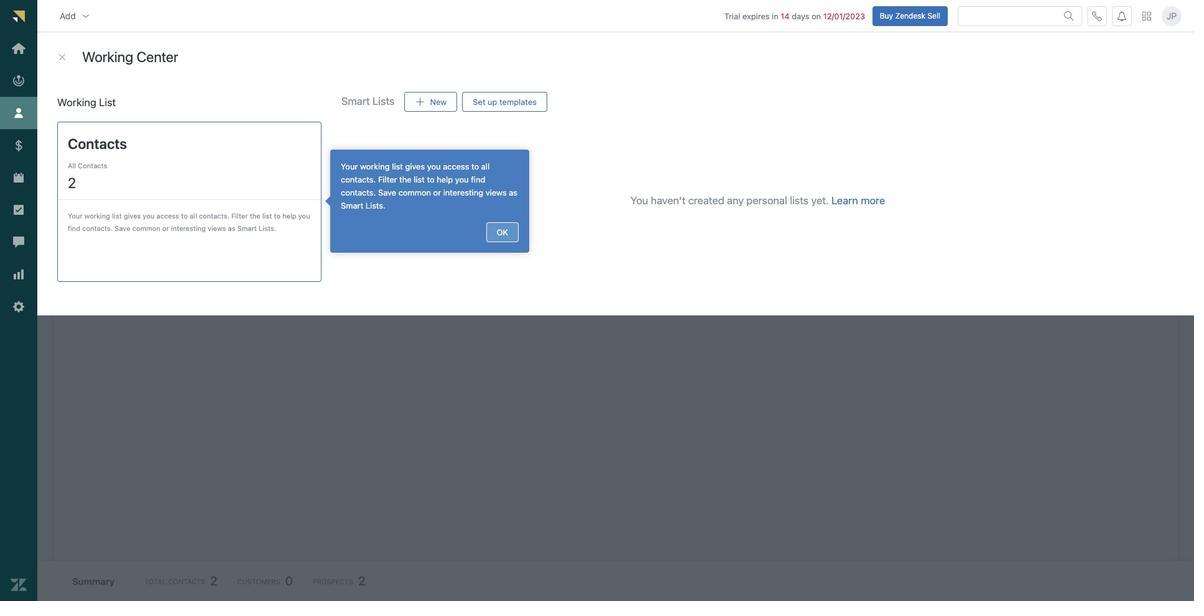Task type: vqa. For each thing, say whether or not it's contained in the screenshot.
ZENDESK to the top
yes



Task type: describe. For each thing, give the bounding box(es) containing it.
14
[[781, 11, 790, 21]]

contacts up all
[[68, 135, 127, 152]]

lists
[[373, 95, 395, 108]]

ok button
[[486, 223, 519, 243]]

0 horizontal spatial your
[[68, 212, 83, 220]]

1 vertical spatial filter
[[231, 212, 248, 220]]

you haven't created any personal lists yet. learn more
[[630, 195, 885, 207]]

0 horizontal spatial your working list gives you access to all contacts. filter the list to help you find contacts. save common or interesting views as smart lists.
[[68, 212, 310, 232]]

sell for zendesk sell link related to the building icon
[[122, 145, 137, 156]]

working for working list contacts
[[78, 41, 111, 49]]

1 horizontal spatial your working list gives you access to all contacts. filter the list to help you find contacts. save common or interesting views as smart lists.
[[341, 162, 517, 211]]

0 vertical spatial access
[[443, 162, 469, 172]]

zendesk sell for contacts image
[[83, 192, 131, 202]]

0 vertical spatial views
[[485, 188, 507, 198]]

yet.
[[811, 195, 829, 207]]

sell for zendesk sell link corresponding to contacts image
[[117, 192, 131, 202]]

2 horizontal spatial 2
[[358, 575, 365, 589]]

0 vertical spatial all
[[481, 162, 490, 172]]

calls image
[[1092, 11, 1102, 21]]

0 horizontal spatial find
[[68, 224, 80, 232]]

all contacts 2
[[68, 162, 107, 191]]

in
[[772, 11, 778, 21]]

summary
[[72, 576, 115, 588]]

smart lists
[[341, 95, 395, 108]]

0 horizontal spatial or
[[162, 224, 169, 232]]

chevron down image
[[81, 11, 91, 21]]

working for working list
[[57, 96, 96, 109]]

all
[[68, 162, 76, 170]]

center
[[136, 49, 178, 66]]

buy zendesk sell
[[880, 11, 940, 20]]

trial
[[724, 11, 740, 21]]

1 horizontal spatial help
[[437, 175, 453, 185]]

0 horizontal spatial views
[[208, 224, 226, 232]]

new button
[[404, 92, 457, 112]]

1 horizontal spatial your
[[341, 162, 358, 172]]

zendesk for contacts image
[[83, 192, 115, 202]]

ok
[[497, 227, 508, 237]]

1 vertical spatial help
[[282, 212, 296, 220]]

zendesk image
[[11, 578, 27, 594]]

1 horizontal spatial the
[[399, 175, 411, 185]]

Type to filter by contact name field
[[93, 103, 226, 121]]

total
[[145, 578, 166, 586]]

0 horizontal spatial gives
[[124, 212, 141, 220]]

1 horizontal spatial filter
[[378, 175, 397, 185]]

contacts image
[[63, 186, 73, 196]]

list for working list
[[99, 96, 116, 109]]

2 for total contacts 2
[[210, 575, 217, 589]]

search image
[[1064, 11, 1074, 21]]

haven't
[[651, 195, 686, 207]]

0 horizontal spatial working
[[84, 212, 110, 220]]

set
[[473, 97, 485, 107]]

0 horizontal spatial common
[[132, 224, 160, 232]]

building image
[[63, 146, 73, 156]]

2 vertical spatial smart
[[237, 224, 257, 232]]



Task type: locate. For each thing, give the bounding box(es) containing it.
0 horizontal spatial 2
[[68, 174, 76, 191]]

0 horizontal spatial access
[[156, 212, 179, 220]]

prospects 2
[[313, 575, 365, 589]]

add image
[[415, 97, 425, 107]]

buy zendesk sell button
[[872, 6, 948, 26]]

customers 0
[[237, 575, 293, 589]]

customers
[[237, 578, 280, 586]]

0 vertical spatial your
[[341, 162, 358, 172]]

cancel image
[[57, 52, 67, 62]]

2 zendesk sell link from the top
[[83, 192, 131, 204]]

0 horizontal spatial help
[[282, 212, 296, 220]]

list down working list contacts
[[99, 96, 116, 109]]

1 zendesk sell link from the top
[[83, 145, 137, 156]]

the
[[399, 175, 411, 185], [250, 212, 260, 220]]

1 vertical spatial zendesk
[[83, 145, 120, 156]]

sell
[[927, 11, 940, 20], [122, 145, 137, 156], [117, 192, 131, 202]]

zendesk sell
[[83, 145, 137, 156], [83, 192, 131, 202]]

common
[[398, 188, 431, 198], [132, 224, 160, 232]]

working right the cancel image
[[82, 49, 133, 66]]

1 horizontal spatial 2
[[210, 575, 217, 589]]

working for working center
[[82, 49, 133, 66]]

1 vertical spatial gives
[[124, 212, 141, 220]]

set up templates button
[[462, 92, 547, 112]]

list
[[113, 41, 128, 49], [99, 96, 116, 109]]

filter
[[378, 175, 397, 185], [231, 212, 248, 220]]

zendesk right buy
[[895, 11, 925, 20]]

0 vertical spatial smart
[[341, 95, 370, 108]]

on
[[812, 11, 821, 21]]

1 horizontal spatial find
[[471, 175, 485, 185]]

zendesk
[[895, 11, 925, 20], [83, 145, 120, 156], [83, 192, 115, 202]]

2 right prospects
[[358, 575, 365, 589]]

0 horizontal spatial filter
[[231, 212, 248, 220]]

2 vertical spatial zendesk
[[83, 192, 115, 202]]

0 vertical spatial sell
[[927, 11, 940, 20]]

12/01/2023
[[823, 11, 865, 21]]

1 horizontal spatial as
[[509, 188, 517, 198]]

zendesk sell for the building icon
[[83, 145, 137, 156]]

1 vertical spatial or
[[162, 224, 169, 232]]

working down chevron down image
[[78, 41, 111, 49]]

working
[[360, 162, 390, 172], [84, 212, 110, 220]]

or
[[433, 188, 441, 198], [162, 224, 169, 232]]

0 vertical spatial as
[[509, 188, 517, 198]]

1 horizontal spatial working
[[360, 162, 390, 172]]

zendesk products image
[[1142, 12, 1151, 20]]

sell inside button
[[927, 11, 940, 20]]

0 vertical spatial your working list gives you access to all contacts. filter the list to help you find contacts. save common or interesting views as smart lists.
[[341, 162, 517, 211]]

0 vertical spatial find
[[471, 175, 485, 185]]

2 for all contacts 2
[[68, 174, 76, 191]]

1 vertical spatial your working list gives you access to all contacts. filter the list to help you find contacts. save common or interesting views as smart lists.
[[68, 212, 310, 232]]

access
[[443, 162, 469, 172], [156, 212, 179, 220]]

find
[[471, 175, 485, 185], [68, 224, 80, 232]]

1 vertical spatial zendesk sell
[[83, 192, 131, 202]]

zendesk sell link for contacts image
[[83, 192, 131, 204]]

0 vertical spatial zendesk sell link
[[83, 145, 137, 156]]

0 horizontal spatial save
[[115, 224, 130, 232]]

zendesk sell link
[[83, 145, 137, 156], [83, 192, 131, 204]]

2 inside all contacts 2
[[68, 174, 76, 191]]

1 vertical spatial common
[[132, 224, 160, 232]]

lists
[[790, 195, 809, 207]]

2 down all
[[68, 174, 76, 191]]

list
[[392, 162, 403, 172], [414, 175, 425, 185], [112, 212, 122, 220], [262, 212, 272, 220]]

zendesk down all contacts 2
[[83, 192, 115, 202]]

0 horizontal spatial lists.
[[259, 224, 276, 232]]

zendesk for the building icon
[[83, 145, 120, 156]]

lists.
[[366, 201, 386, 211], [259, 224, 276, 232]]

1 vertical spatial all
[[190, 212, 197, 220]]

trial expires in 14 days on 12/01/2023
[[724, 11, 865, 21]]

2
[[68, 174, 76, 191], [210, 575, 217, 589], [358, 575, 365, 589]]

1 horizontal spatial common
[[398, 188, 431, 198]]

0 vertical spatial save
[[378, 188, 396, 198]]

buy
[[880, 11, 893, 20]]

created
[[688, 195, 724, 207]]

0 vertical spatial filter
[[378, 175, 397, 185]]

working center
[[82, 49, 178, 66]]

0
[[285, 575, 293, 589]]

working list
[[57, 96, 116, 109]]

1 horizontal spatial save
[[378, 188, 396, 198]]

your
[[341, 162, 358, 172], [68, 212, 83, 220]]

contacts right total
[[168, 578, 205, 586]]

1 vertical spatial working
[[84, 212, 110, 220]]

0 vertical spatial interesting
[[443, 188, 483, 198]]

1 vertical spatial views
[[208, 224, 226, 232]]

zendesk sell link up all contacts 2
[[83, 145, 137, 156]]

1 horizontal spatial lists.
[[366, 201, 386, 211]]

to
[[471, 162, 479, 172], [427, 175, 434, 185], [181, 212, 188, 220], [274, 212, 280, 220]]

views
[[485, 188, 507, 198], [208, 224, 226, 232]]

save
[[378, 188, 396, 198], [115, 224, 130, 232]]

bell image
[[1117, 11, 1127, 21]]

working list contacts
[[78, 41, 134, 66]]

1 zendesk sell from the top
[[83, 145, 137, 156]]

jp button
[[1162, 6, 1182, 26]]

contacts inside all contacts 2
[[78, 162, 107, 170]]

2 zendesk sell from the top
[[83, 192, 131, 202]]

1 vertical spatial access
[[156, 212, 179, 220]]

you
[[630, 195, 648, 207]]

working down the cancel image
[[57, 96, 96, 109]]

1 vertical spatial list
[[99, 96, 116, 109]]

days
[[792, 11, 809, 21]]

new
[[430, 97, 447, 107]]

learn more link
[[831, 195, 885, 208]]

you
[[427, 162, 441, 172], [455, 175, 469, 185], [143, 212, 154, 220], [298, 212, 310, 220]]

list for working list contacts
[[113, 41, 128, 49]]

1 vertical spatial sell
[[122, 145, 137, 156]]

add button
[[50, 3, 101, 28]]

as
[[509, 188, 517, 198], [228, 224, 235, 232]]

sell down type to filter by contact name field
[[122, 145, 137, 156]]

0 vertical spatial gives
[[405, 162, 425, 172]]

zendesk sell up all contacts 2
[[83, 145, 137, 156]]

1 vertical spatial your
[[68, 212, 83, 220]]

0 vertical spatial help
[[437, 175, 453, 185]]

your working list gives you access to all contacts. filter the list to help you find contacts. save common or interesting views as smart lists.
[[341, 162, 517, 211], [68, 212, 310, 232]]

sell right buy
[[927, 11, 940, 20]]

1 horizontal spatial gives
[[405, 162, 425, 172]]

1 vertical spatial the
[[250, 212, 260, 220]]

0 vertical spatial zendesk
[[895, 11, 925, 20]]

set up templates
[[473, 97, 537, 107]]

all
[[481, 162, 490, 172], [190, 212, 197, 220]]

zendesk sell link down all contacts 2
[[83, 192, 131, 204]]

1 horizontal spatial all
[[481, 162, 490, 172]]

0 vertical spatial working
[[360, 162, 390, 172]]

templates
[[499, 97, 537, 107]]

1 horizontal spatial access
[[443, 162, 469, 172]]

1 horizontal spatial views
[[485, 188, 507, 198]]

0 vertical spatial lists.
[[366, 201, 386, 211]]

0 horizontal spatial all
[[190, 212, 197, 220]]

0 vertical spatial the
[[399, 175, 411, 185]]

contacts right all
[[78, 162, 107, 170]]

contacts
[[78, 49, 134, 66], [68, 135, 127, 152], [78, 162, 107, 170], [168, 578, 205, 586]]

help
[[437, 175, 453, 185], [282, 212, 296, 220]]

1 horizontal spatial or
[[433, 188, 441, 198]]

1 vertical spatial zendesk sell link
[[83, 192, 131, 204]]

zendesk up all contacts 2
[[83, 145, 120, 156]]

0 horizontal spatial as
[[228, 224, 235, 232]]

contacts.
[[341, 175, 376, 185], [341, 188, 376, 198], [199, 212, 229, 220], [82, 224, 113, 232]]

total contacts 2
[[145, 575, 217, 589]]

working
[[78, 41, 111, 49], [82, 49, 133, 66], [57, 96, 96, 109]]

learn
[[831, 195, 858, 207]]

0 vertical spatial list
[[113, 41, 128, 49]]

any
[[727, 195, 744, 207]]

1 vertical spatial interesting
[[171, 224, 206, 232]]

0 horizontal spatial the
[[250, 212, 260, 220]]

gives
[[405, 162, 425, 172], [124, 212, 141, 220]]

zendesk inside button
[[895, 11, 925, 20]]

1 horizontal spatial interesting
[[443, 188, 483, 198]]

1 vertical spatial find
[[68, 224, 80, 232]]

0 vertical spatial zendesk sell
[[83, 145, 137, 156]]

add
[[60, 10, 76, 21]]

1 vertical spatial smart
[[341, 201, 363, 211]]

sell right contacts image
[[117, 192, 131, 202]]

zendesk sell down all contacts 2
[[83, 192, 131, 202]]

contacts inside total contacts 2
[[168, 578, 205, 586]]

1 vertical spatial as
[[228, 224, 235, 232]]

0 horizontal spatial interesting
[[171, 224, 206, 232]]

jp
[[1166, 11, 1177, 21]]

working inside working list contacts
[[78, 41, 111, 49]]

list inside working list contacts
[[113, 41, 128, 49]]

expires
[[742, 11, 770, 21]]

0 vertical spatial or
[[433, 188, 441, 198]]

list left center
[[113, 41, 128, 49]]

contacts right the cancel image
[[78, 49, 134, 66]]

more
[[861, 195, 885, 207]]

2 vertical spatial sell
[[117, 192, 131, 202]]

zendesk sell link for the building icon
[[83, 145, 137, 156]]

up
[[488, 97, 497, 107]]

0 vertical spatial common
[[398, 188, 431, 198]]

prospects
[[313, 578, 353, 586]]

2 left customers
[[210, 575, 217, 589]]

smart
[[341, 95, 370, 108], [341, 201, 363, 211], [237, 224, 257, 232]]

1 vertical spatial lists.
[[259, 224, 276, 232]]

personal
[[746, 195, 787, 207]]

interesting
[[443, 188, 483, 198], [171, 224, 206, 232]]

1 vertical spatial save
[[115, 224, 130, 232]]



